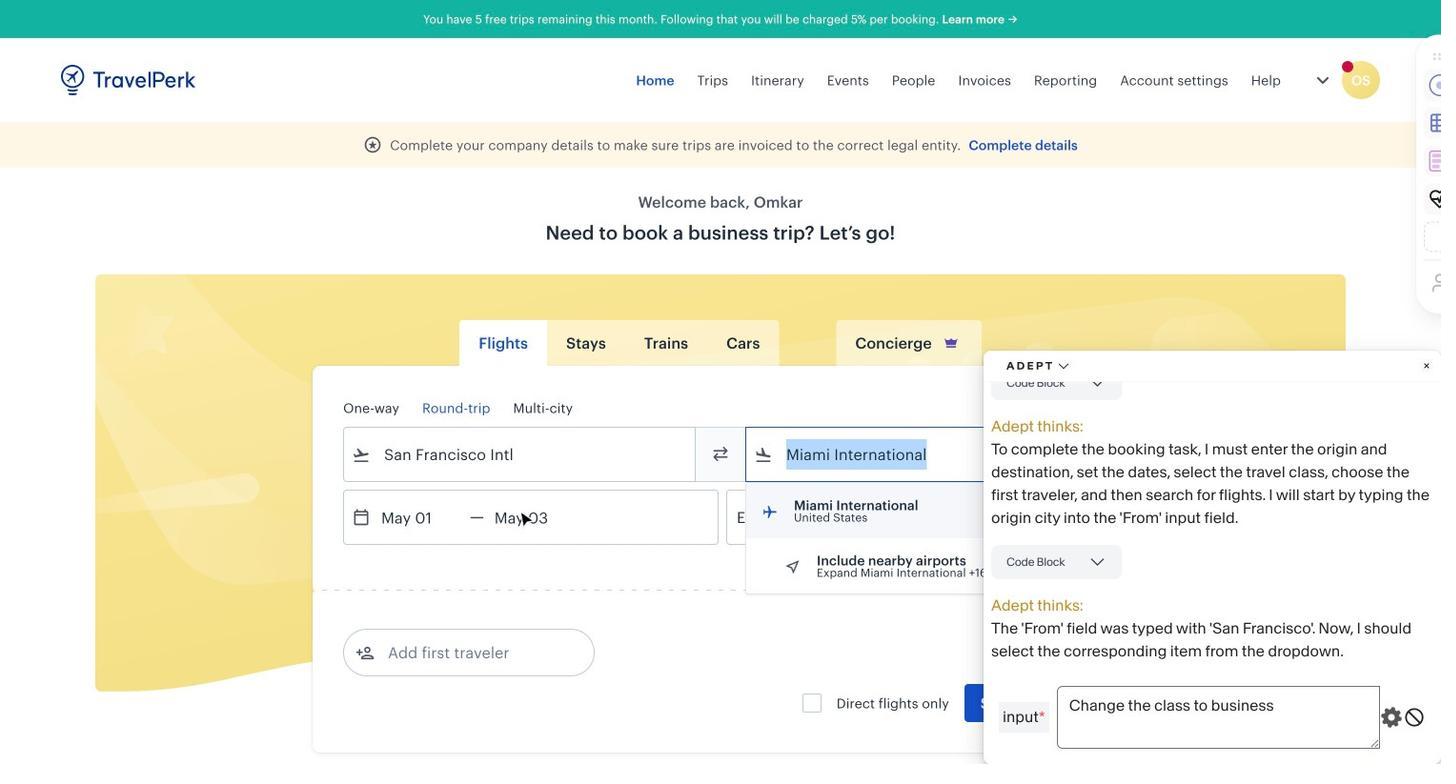 Task type: vqa. For each thing, say whether or not it's contained in the screenshot.
Calendar application
no



Task type: describe. For each thing, give the bounding box(es) containing it.
Return text field
[[484, 491, 583, 544]]

Add first traveler search field
[[375, 638, 573, 668]]

To search field
[[773, 439, 1072, 470]]

From search field
[[371, 439, 670, 470]]

Depart text field
[[371, 491, 470, 544]]



